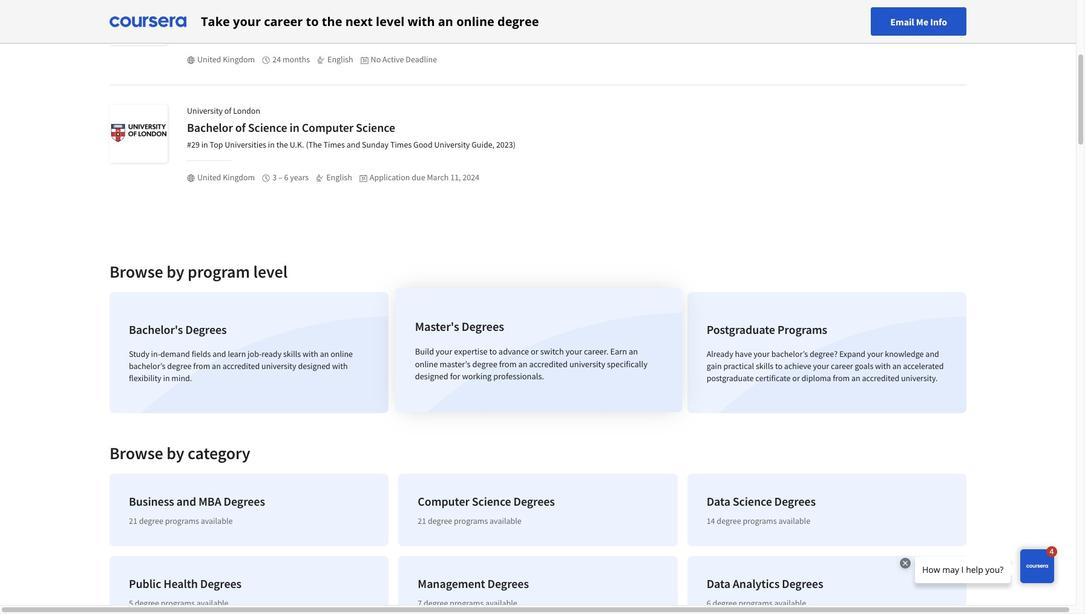 Task type: vqa. For each thing, say whether or not it's contained in the screenshot.
the Plus? within WILL I SAVE MONEY WITH COURSERA PLUS? dropdown button
no



Task type: locate. For each thing, give the bounding box(es) containing it.
english left "no" at the left top
[[328, 54, 353, 65]]

list
[[105, 469, 972, 615]]

to for advance
[[490, 346, 497, 357]]

0 vertical spatial by
[[167, 261, 184, 283]]

english
[[328, 54, 353, 65], [327, 172, 352, 183]]

skills inside study in-demand fields and learn job-ready skills with an online bachelor's degree from an accredited university designed with flexibility in mind.
[[283, 349, 301, 360]]

gain
[[707, 361, 722, 372]]

1 kingdom from the top
[[223, 54, 255, 65]]

certificate
[[756, 373, 791, 384]]

united for 24
[[197, 54, 221, 65]]

from down "fields"
[[193, 361, 210, 372]]

to up certificate
[[776, 361, 783, 372]]

the left 100
[[224, 21, 236, 32]]

university
[[392, 21, 427, 32], [187, 105, 223, 116], [434, 139, 470, 150]]

0 vertical spatial universities
[[267, 21, 308, 32]]

1 vertical spatial 2023)
[[496, 139, 516, 150]]

available down data science degrees
[[779, 516, 811, 527]]

3
[[273, 172, 277, 183]]

0 vertical spatial top
[[237, 21, 251, 32]]

2 browse from the top
[[110, 443, 163, 464]]

united down ranked
[[197, 54, 221, 65]]

degree inside study in-demand fields and learn job-ready skills with an online bachelor's degree from an accredited university designed with flexibility in mind.
[[167, 361, 192, 372]]

2 21 degree programs available from the left
[[418, 516, 522, 527]]

online for master's degrees
[[415, 359, 438, 370]]

2 united from the top
[[197, 172, 221, 183]]

1 vertical spatial university
[[187, 105, 223, 116]]

from right diploma
[[833, 373, 850, 384]]

universities inside msc data science (statistics) ranked in the top 100 universities in the world (qs world university rankings, 2023)
[[267, 21, 308, 32]]

science
[[237, 2, 276, 17], [248, 120, 287, 135], [356, 120, 395, 135], [472, 494, 511, 509], [733, 494, 772, 509]]

1 united from the top
[[197, 54, 221, 65]]

–
[[279, 172, 283, 183]]

career down expand at right
[[831, 361, 854, 372]]

21 degree programs available down computer science degrees
[[418, 516, 522, 527]]

university
[[570, 359, 606, 370], [262, 361, 296, 372]]

expertise
[[455, 346, 488, 357]]

available down mba
[[201, 516, 233, 527]]

mind.
[[172, 373, 192, 384]]

1 horizontal spatial designed
[[415, 371, 449, 382]]

1 vertical spatial top
[[210, 139, 223, 150]]

0 horizontal spatial 21
[[129, 516, 137, 527]]

0 horizontal spatial 2023)
[[465, 21, 485, 32]]

available for data science degrees
[[779, 516, 811, 527]]

1 21 degree programs available from the left
[[129, 516, 233, 527]]

years
[[290, 172, 309, 183]]

level right "program"
[[253, 261, 288, 283]]

1 21 from the left
[[129, 516, 137, 527]]

of down london
[[235, 120, 246, 135]]

accredited down switch
[[530, 359, 568, 370]]

1 vertical spatial united kingdom
[[197, 172, 255, 183]]

next
[[346, 13, 373, 29]]

skills right ready
[[283, 349, 301, 360]]

2023) inside msc data science (statistics) ranked in the top 100 universities in the world (qs world university rankings, 2023)
[[465, 21, 485, 32]]

21 for computer
[[418, 516, 426, 527]]

university inside msc data science (statistics) ranked in the top 100 universities in the world (qs world university rankings, 2023)
[[392, 21, 427, 32]]

and left 'learn'
[[213, 349, 226, 360]]

0 horizontal spatial to
[[306, 13, 319, 29]]

1 vertical spatial career
[[831, 361, 854, 372]]

level right (qs
[[376, 13, 405, 29]]

0 horizontal spatial computer
[[302, 120, 354, 135]]

0 vertical spatial skills
[[283, 349, 301, 360]]

united down #29
[[197, 172, 221, 183]]

top left 100
[[237, 21, 251, 32]]

1 vertical spatial bachelor's
[[129, 361, 166, 372]]

programs down analytics
[[739, 598, 773, 609]]

2023)
[[465, 21, 485, 32], [496, 139, 516, 150]]

top down bachelor at the left top
[[210, 139, 223, 150]]

of left london
[[224, 105, 232, 116]]

1 vertical spatial data
[[707, 494, 731, 509]]

active
[[383, 54, 404, 65]]

universities inside university of london bachelor of science in computer science #29 in top universities in the u.k. (the times and sunday times good university guide, 2023)
[[225, 139, 266, 150]]

1 vertical spatial skills
[[756, 361, 774, 372]]

the
[[322, 13, 342, 29], [224, 21, 236, 32], [318, 21, 330, 32], [277, 139, 288, 150]]

university up the no active deadline
[[392, 21, 427, 32]]

1 vertical spatial of
[[235, 120, 246, 135]]

university of london image
[[110, 105, 168, 163]]

online inside study in-demand fields and learn job-ready skills with an online bachelor's degree from an accredited university designed with flexibility in mind.
[[331, 349, 353, 360]]

accredited
[[530, 359, 568, 370], [223, 361, 260, 372], [863, 373, 900, 384]]

in left mind.
[[163, 373, 170, 384]]

data right msc
[[210, 2, 234, 17]]

an
[[438, 13, 454, 29], [629, 346, 639, 357], [320, 349, 329, 360], [519, 359, 528, 370], [212, 361, 221, 372], [893, 361, 902, 372], [852, 373, 861, 384]]

and up accelerated
[[926, 349, 940, 360]]

times right "(the"
[[324, 139, 345, 150]]

data for data analytics degrees
[[707, 576, 731, 592]]

and left mba
[[177, 494, 196, 509]]

6
[[284, 172, 289, 183], [707, 598, 711, 609]]

from inside already have your bachelor's degree? expand your knowledge and gain practical skills to achieve your career goals with an accelerated postgraduate certificate or diploma from an accredited university.
[[833, 373, 850, 384]]

top
[[237, 21, 251, 32], [210, 139, 223, 150]]

from
[[500, 359, 517, 370], [193, 361, 210, 372], [833, 373, 850, 384]]

accredited inside build your expertise to advance or switch your career. earn an online master's degree from an accredited university specifically designed for working professionals.
[[530, 359, 568, 370]]

from down "advance"
[[500, 359, 517, 370]]

0 horizontal spatial times
[[324, 139, 345, 150]]

1 vertical spatial or
[[793, 373, 800, 384]]

to left "advance"
[[490, 346, 497, 357]]

master's
[[415, 319, 460, 334]]

2 horizontal spatial university
[[434, 139, 470, 150]]

programs down data science degrees
[[743, 516, 777, 527]]

programs down business and mba degrees
[[165, 516, 199, 527]]

degree for data analytics degrees
[[713, 598, 737, 609]]

universities
[[267, 21, 308, 32], [225, 139, 266, 150]]

university up bachelor at the left top
[[187, 105, 223, 116]]

1 horizontal spatial top
[[237, 21, 251, 32]]

0 horizontal spatial designed
[[298, 361, 331, 372]]

5 degree programs available
[[129, 598, 229, 609]]

available for public health degrees
[[197, 598, 229, 609]]

programs
[[165, 516, 199, 527], [454, 516, 488, 527], [743, 516, 777, 527], [161, 598, 195, 609], [450, 598, 484, 609], [739, 598, 773, 609]]

programs for data analytics degrees
[[739, 598, 773, 609]]

2 vertical spatial to
[[776, 361, 783, 372]]

accredited for bachelor's degrees
[[223, 361, 260, 372]]

data science degrees
[[707, 494, 816, 509]]

2023) right guide, in the left of the page
[[496, 139, 516, 150]]

1 horizontal spatial skills
[[756, 361, 774, 372]]

bachelor's inside already have your bachelor's degree? expand your knowledge and gain practical skills to achieve your career goals with an accelerated postgraduate certificate or diploma from an accredited university.
[[772, 349, 808, 360]]

bachelor's up the achieve at the right bottom of the page
[[772, 349, 808, 360]]

0 horizontal spatial skills
[[283, 349, 301, 360]]

1 horizontal spatial 21
[[418, 516, 426, 527]]

degree for management degrees
[[424, 598, 448, 609]]

0 horizontal spatial or
[[531, 346, 539, 357]]

or left switch
[[531, 346, 539, 357]]

degree for computer science degrees
[[428, 516, 452, 527]]

english for 3 – 6 years
[[327, 172, 352, 183]]

programs down computer science degrees
[[454, 516, 488, 527]]

management degrees
[[418, 576, 529, 592]]

1 horizontal spatial online
[[415, 359, 438, 370]]

and left sunday at the left of page
[[347, 139, 360, 150]]

in left u.k.
[[268, 139, 275, 150]]

programs for business and mba degrees
[[165, 516, 199, 527]]

1 horizontal spatial career
[[831, 361, 854, 372]]

level
[[376, 13, 405, 29], [253, 261, 288, 283]]

the left u.k.
[[277, 139, 288, 150]]

world left (qs
[[332, 21, 353, 32]]

build your expertise to advance or switch your career. earn an online master's degree from an accredited university specifically designed for working professionals.
[[415, 346, 648, 382]]

from inside study in-demand fields and learn job-ready skills with an online bachelor's degree from an accredited university designed with flexibility in mind.
[[193, 361, 210, 372]]

or inside build your expertise to advance or switch your career. earn an online master's degree from an accredited university specifically designed for working professionals.
[[531, 346, 539, 357]]

degree?
[[810, 349, 838, 360]]

kingdom left 24
[[223, 54, 255, 65]]

0 vertical spatial 2023)
[[465, 21, 485, 32]]

1 horizontal spatial of
[[235, 120, 246, 135]]

accredited down 'learn'
[[223, 361, 260, 372]]

university inside study in-demand fields and learn job-ready skills with an online bachelor's degree from an accredited university designed with flexibility in mind.
[[262, 361, 296, 372]]

0 vertical spatial english
[[328, 54, 353, 65]]

0 vertical spatial united
[[197, 54, 221, 65]]

11,
[[451, 172, 461, 183]]

0 vertical spatial 6
[[284, 172, 289, 183]]

bachelor's
[[772, 349, 808, 360], [129, 361, 166, 372]]

take
[[201, 13, 230, 29]]

or
[[531, 346, 539, 357], [793, 373, 800, 384]]

0 vertical spatial kingdom
[[223, 54, 255, 65]]

1 horizontal spatial from
[[500, 359, 517, 370]]

1 horizontal spatial bachelor's
[[772, 349, 808, 360]]

designed inside build your expertise to advance or switch your career. earn an online master's degree from an accredited university specifically designed for working professionals.
[[415, 371, 449, 382]]

accredited down "goals"
[[863, 373, 900, 384]]

1 horizontal spatial to
[[490, 346, 497, 357]]

1 horizontal spatial accredited
[[530, 359, 568, 370]]

msc data science (statistics) ranked in the top 100 universities in the world (qs world university rankings, 2023)
[[187, 2, 485, 32]]

email me info
[[891, 15, 948, 28]]

1 horizontal spatial world
[[369, 21, 390, 32]]

0 vertical spatial computer
[[302, 120, 354, 135]]

0 vertical spatial of
[[224, 105, 232, 116]]

21 degree programs available down business and mba degrees
[[129, 516, 233, 527]]

flexibility
[[129, 373, 161, 384]]

2 horizontal spatial accredited
[[863, 373, 900, 384]]

available down data analytics degrees
[[775, 598, 807, 609]]

2023) right rankings,
[[465, 21, 485, 32]]

0 vertical spatial bachelor's
[[772, 349, 808, 360]]

kingdom for 24 months
[[223, 54, 255, 65]]

0 horizontal spatial universities
[[225, 139, 266, 150]]

2 by from the top
[[167, 443, 184, 464]]

university right good
[[434, 139, 470, 150]]

to for the
[[306, 13, 319, 29]]

university for bachelor's degrees
[[262, 361, 296, 372]]

1 vertical spatial to
[[490, 346, 497, 357]]

0 vertical spatial browse
[[110, 261, 163, 283]]

1 horizontal spatial university
[[392, 21, 427, 32]]

21 degree programs available for and
[[129, 516, 233, 527]]

with
[[408, 13, 435, 29], [303, 349, 318, 360], [332, 361, 348, 372], [876, 361, 891, 372]]

diploma
[[802, 373, 832, 384]]

expand
[[840, 349, 866, 360]]

guide,
[[472, 139, 495, 150]]

1 vertical spatial universities
[[225, 139, 266, 150]]

1 vertical spatial kingdom
[[223, 172, 255, 183]]

programs down management degrees
[[450, 598, 484, 609]]

data left analytics
[[707, 576, 731, 592]]

programs down health
[[161, 598, 195, 609]]

available down computer science degrees
[[490, 516, 522, 527]]

achieve
[[785, 361, 812, 372]]

united kingdom down the take
[[197, 54, 255, 65]]

or down the achieve at the right bottom of the page
[[793, 373, 800, 384]]

1 vertical spatial 6
[[707, 598, 711, 609]]

2 21 from the left
[[418, 516, 426, 527]]

university down career.
[[570, 359, 606, 370]]

1 vertical spatial by
[[167, 443, 184, 464]]

0 horizontal spatial top
[[210, 139, 223, 150]]

available for computer science degrees
[[490, 516, 522, 527]]

1 vertical spatial english
[[327, 172, 352, 183]]

2 kingdom from the top
[[223, 172, 255, 183]]

1 horizontal spatial 6
[[707, 598, 711, 609]]

2 times from the left
[[391, 139, 412, 150]]

world
[[332, 21, 353, 32], [369, 21, 390, 32]]

online
[[457, 13, 495, 29], [331, 349, 353, 360], [415, 359, 438, 370]]

0 horizontal spatial world
[[332, 21, 353, 32]]

your up "goals"
[[868, 349, 884, 360]]

1 horizontal spatial 21 degree programs available
[[418, 516, 522, 527]]

universities down london
[[225, 139, 266, 150]]

and
[[347, 139, 360, 150], [213, 349, 226, 360], [926, 349, 940, 360], [177, 494, 196, 509]]

to up the months
[[306, 13, 319, 29]]

21 degree programs available
[[129, 516, 233, 527], [418, 516, 522, 527]]

1 by from the top
[[167, 261, 184, 283]]

computer
[[302, 120, 354, 135], [418, 494, 470, 509]]

skills up certificate
[[756, 361, 774, 372]]

0 horizontal spatial 21 degree programs available
[[129, 516, 233, 527]]

1 vertical spatial browse
[[110, 443, 163, 464]]

6 down data analytics degrees
[[707, 598, 711, 609]]

0 horizontal spatial university
[[262, 361, 296, 372]]

0 horizontal spatial of
[[224, 105, 232, 116]]

browse for browse by category
[[110, 443, 163, 464]]

2 horizontal spatial online
[[457, 13, 495, 29]]

your
[[233, 13, 261, 29], [436, 346, 453, 357], [566, 346, 583, 357], [754, 349, 770, 360], [868, 349, 884, 360], [814, 361, 830, 372]]

your right have
[[754, 349, 770, 360]]

6 right –
[[284, 172, 289, 183]]

available down management degrees
[[486, 598, 518, 609]]

available down public health degrees
[[197, 598, 229, 609]]

degree
[[498, 13, 539, 29], [473, 359, 498, 370], [167, 361, 192, 372], [139, 516, 163, 527], [428, 516, 452, 527], [717, 516, 742, 527], [135, 598, 159, 609], [424, 598, 448, 609], [713, 598, 737, 609]]

2 united kingdom from the top
[[197, 172, 255, 183]]

kingdom left 3
[[223, 172, 255, 183]]

university inside build your expertise to advance or switch your career. earn an online master's degree from an accredited university specifically designed for working professionals.
[[570, 359, 606, 370]]

data up 14
[[707, 494, 731, 509]]

2 horizontal spatial to
[[776, 361, 783, 372]]

browse for browse by program level
[[110, 261, 163, 283]]

english for 24 months
[[328, 54, 353, 65]]

1 horizontal spatial 2023)
[[496, 139, 516, 150]]

0 vertical spatial united kingdom
[[197, 54, 255, 65]]

by left category on the bottom
[[167, 443, 184, 464]]

times left good
[[391, 139, 412, 150]]

world right (qs
[[369, 21, 390, 32]]

kingdom
[[223, 54, 255, 65], [223, 172, 255, 183]]

available
[[201, 516, 233, 527], [490, 516, 522, 527], [779, 516, 811, 527], [197, 598, 229, 609], [486, 598, 518, 609], [775, 598, 807, 609]]

2 horizontal spatial from
[[833, 373, 850, 384]]

me
[[917, 15, 929, 28]]

1 united kingdom from the top
[[197, 54, 255, 65]]

coursera image
[[110, 12, 187, 31]]

21 degree programs available for science
[[418, 516, 522, 527]]

0 horizontal spatial accredited
[[223, 361, 260, 372]]

knowledge
[[885, 349, 924, 360]]

times
[[324, 139, 345, 150], [391, 139, 412, 150]]

from for bachelor's degrees
[[193, 361, 210, 372]]

7 degree programs available
[[418, 598, 518, 609]]

browse by category
[[110, 443, 250, 464]]

0 vertical spatial career
[[264, 13, 303, 29]]

in up u.k.
[[290, 120, 300, 135]]

1 horizontal spatial universities
[[267, 21, 308, 32]]

bachelor's up flexibility
[[129, 361, 166, 372]]

1 browse from the top
[[110, 261, 163, 283]]

0 vertical spatial to
[[306, 13, 319, 29]]

university down ready
[[262, 361, 296, 372]]

1 horizontal spatial times
[[391, 139, 412, 150]]

from inside build your expertise to advance or switch your career. earn an online master's degree from an accredited university specifically designed for working professionals.
[[500, 359, 517, 370]]

university for master's degrees
[[570, 359, 606, 370]]

0 vertical spatial level
[[376, 13, 405, 29]]

your right switch
[[566, 346, 583, 357]]

no
[[371, 54, 381, 65]]

skills inside already have your bachelor's degree? expand your knowledge and gain practical skills to achieve your career goals with an accelerated postgraduate certificate or diploma from an accredited university.
[[756, 361, 774, 372]]

1 horizontal spatial or
[[793, 373, 800, 384]]

programs for computer science degrees
[[454, 516, 488, 527]]

accredited inside study in-demand fields and learn job-ready skills with an online bachelor's degree from an accredited university designed with flexibility in mind.
[[223, 361, 260, 372]]

0 vertical spatial or
[[531, 346, 539, 357]]

1 horizontal spatial university
[[570, 359, 606, 370]]

computer inside university of london bachelor of science in computer science #29 in top universities in the u.k. (the times and sunday times good university guide, 2023)
[[302, 120, 354, 135]]

1 vertical spatial computer
[[418, 494, 470, 509]]

0 horizontal spatial from
[[193, 361, 210, 372]]

24 months
[[273, 54, 310, 65]]

1 horizontal spatial computer
[[418, 494, 470, 509]]

2 vertical spatial data
[[707, 576, 731, 592]]

0 vertical spatial university
[[392, 21, 427, 32]]

ready
[[262, 349, 282, 360]]

0 horizontal spatial bachelor's
[[129, 361, 166, 372]]

0 vertical spatial data
[[210, 2, 234, 17]]

master's
[[440, 359, 471, 370]]

skills
[[283, 349, 301, 360], [756, 361, 774, 372]]

career up 24
[[264, 13, 303, 29]]

21
[[129, 516, 137, 527], [418, 516, 426, 527]]

to
[[306, 13, 319, 29], [490, 346, 497, 357], [776, 361, 783, 372]]

1 vertical spatial united
[[197, 172, 221, 183]]

to inside build your expertise to advance or switch your career. earn an online master's degree from an accredited university specifically designed for working professionals.
[[490, 346, 497, 357]]

and inside already have your bachelor's degree? expand your knowledge and gain practical skills to achieve your career goals with an accelerated postgraduate certificate or diploma from an accredited university.
[[926, 349, 940, 360]]

already have your bachelor's degree? expand your knowledge and gain practical skills to achieve your career goals with an accelerated postgraduate certificate or diploma from an accredited university.
[[707, 349, 944, 384]]

14
[[707, 516, 715, 527]]

earn
[[611, 346, 628, 357]]

the down the '(statistics)'
[[318, 21, 330, 32]]

united kingdom down #29
[[197, 172, 255, 183]]

united kingdom for 24 months
[[197, 54, 255, 65]]

by left "program"
[[167, 261, 184, 283]]

0 horizontal spatial level
[[253, 261, 288, 283]]

english right years
[[327, 172, 352, 183]]

0 horizontal spatial online
[[331, 349, 353, 360]]

universities down the '(statistics)'
[[267, 21, 308, 32]]

online inside build your expertise to advance or switch your career. earn an online master's degree from an accredited university specifically designed for working professionals.
[[415, 359, 438, 370]]

#29
[[187, 139, 200, 150]]



Task type: describe. For each thing, give the bounding box(es) containing it.
1 vertical spatial level
[[253, 261, 288, 283]]

designed inside study in-demand fields and learn job-ready skills with an online bachelor's degree from an accredited university designed with flexibility in mind.
[[298, 361, 331, 372]]

data analytics degrees
[[707, 576, 824, 592]]

have
[[735, 349, 752, 360]]

take your career to the next level with an online degree
[[201, 13, 539, 29]]

browse by program level
[[110, 261, 288, 283]]

application due march 11, 2024
[[370, 172, 480, 183]]

the left next at the left
[[322, 13, 342, 29]]

0 horizontal spatial 6
[[284, 172, 289, 183]]

100
[[252, 21, 265, 32]]

switch
[[541, 346, 564, 357]]

united kingdom for 3 – 6 years
[[197, 172, 255, 183]]

(statistics)
[[278, 2, 333, 17]]

degree for data science degrees
[[717, 516, 742, 527]]

programs for public health degrees
[[161, 598, 195, 609]]

bachelor's inside study in-demand fields and learn job-ready skills with an online bachelor's degree from an accredited university designed with flexibility in mind.
[[129, 361, 166, 372]]

msc
[[187, 2, 208, 17]]

master's degrees list
[[105, 288, 972, 418]]

management
[[418, 576, 485, 592]]

2 vertical spatial university
[[434, 139, 470, 150]]

with inside already have your bachelor's degree? expand your knowledge and gain practical skills to achieve your career goals with an accelerated postgraduate certificate or diploma from an accredited university.
[[876, 361, 891, 372]]

programs
[[778, 322, 828, 337]]

(the
[[306, 139, 322, 150]]

professionals.
[[494, 371, 545, 382]]

2 world from the left
[[369, 21, 390, 32]]

info
[[931, 15, 948, 28]]

24
[[273, 54, 281, 65]]

analytics
[[733, 576, 780, 592]]

0 horizontal spatial career
[[264, 13, 303, 29]]

programs for management degrees
[[450, 598, 484, 609]]

march
[[427, 172, 449, 183]]

bachelor's degrees
[[129, 322, 227, 337]]

advance
[[499, 346, 530, 357]]

career.
[[584, 346, 609, 357]]

career inside already have your bachelor's degree? expand your knowledge and gain practical skills to achieve your career goals with an accelerated postgraduate certificate or diploma from an accredited university.
[[831, 361, 854, 372]]

and inside university of london bachelor of science in computer science #29 in top universities in the u.k. (the times and sunday times good university guide, 2023)
[[347, 139, 360, 150]]

list containing business and mba degrees
[[105, 469, 972, 615]]

email
[[891, 15, 915, 28]]

top inside university of london bachelor of science in computer science #29 in top universities in the u.k. (the times and sunday times good university guide, 2023)
[[210, 139, 223, 150]]

online for bachelor's degrees
[[331, 349, 353, 360]]

no active deadline
[[371, 54, 437, 65]]

postgraduate
[[707, 322, 776, 337]]

(qs
[[354, 21, 367, 32]]

months
[[283, 54, 310, 65]]

postgraduate programs
[[707, 322, 828, 337]]

from for master's degrees
[[500, 359, 517, 370]]

job-
[[248, 349, 262, 360]]

by for program
[[167, 261, 184, 283]]

data inside msc data science (statistics) ranked in the top 100 universities in the world (qs world university rankings, 2023)
[[210, 2, 234, 17]]

degree inside build your expertise to advance or switch your career. earn an online master's degree from an accredited university specifically designed for working professionals.
[[473, 359, 498, 370]]

degree for public health degrees
[[135, 598, 159, 609]]

2024
[[463, 172, 480, 183]]

application
[[370, 172, 410, 183]]

mba
[[199, 494, 221, 509]]

top inside msc data science (statistics) ranked in the top 100 universities in the world (qs world university rankings, 2023)
[[237, 21, 251, 32]]

1 times from the left
[[324, 139, 345, 150]]

21 for business
[[129, 516, 137, 527]]

1 world from the left
[[332, 21, 353, 32]]

and inside study in-demand fields and learn job-ready skills with an online bachelor's degree from an accredited university designed with flexibility in mind.
[[213, 349, 226, 360]]

bachelor's
[[129, 322, 183, 337]]

available for data analytics degrees
[[775, 598, 807, 609]]

or inside already have your bachelor's degree? expand your knowledge and gain practical skills to achieve your career goals with an accelerated postgraduate certificate or diploma from an accredited university.
[[793, 373, 800, 384]]

sunday
[[362, 139, 389, 150]]

already
[[707, 349, 734, 360]]

the inside university of london bachelor of science in computer science #29 in top universities in the u.k. (the times and sunday times good university guide, 2023)
[[277, 139, 288, 150]]

kingdom for 3 – 6 years
[[223, 172, 255, 183]]

your up master's
[[436, 346, 453, 357]]

7
[[418, 598, 422, 609]]

practical
[[724, 361, 755, 372]]

study
[[129, 349, 149, 360]]

in right ranked
[[215, 21, 222, 32]]

program
[[188, 261, 250, 283]]

your right the take
[[233, 13, 261, 29]]

london
[[233, 105, 260, 116]]

university of london bachelor of science in computer science #29 in top universities in the u.k. (the times and sunday times good university guide, 2023)
[[187, 105, 516, 150]]

working
[[462, 371, 492, 382]]

accredited for master's degrees
[[530, 359, 568, 370]]

postgraduate
[[707, 373, 754, 384]]

university.
[[902, 373, 938, 384]]

accelerated
[[904, 361, 944, 372]]

in right #29
[[201, 139, 208, 150]]

master's degrees
[[415, 319, 505, 334]]

data for data science degrees
[[707, 494, 731, 509]]

category
[[188, 443, 250, 464]]

5
[[129, 598, 133, 609]]

goals
[[855, 361, 874, 372]]

by for category
[[167, 443, 184, 464]]

1 horizontal spatial level
[[376, 13, 405, 29]]

ranked
[[187, 21, 214, 32]]

public
[[129, 576, 161, 592]]

and inside 'list'
[[177, 494, 196, 509]]

business
[[129, 494, 174, 509]]

science inside msc data science (statistics) ranked in the top 100 universities in the world (qs world university rankings, 2023)
[[237, 2, 276, 17]]

u.k.
[[290, 139, 304, 150]]

degree for business and mba degrees
[[139, 516, 163, 527]]

demand
[[160, 349, 190, 360]]

0 horizontal spatial university
[[187, 105, 223, 116]]

for
[[450, 371, 461, 382]]

university of leeds image
[[110, 0, 168, 45]]

available for management degrees
[[486, 598, 518, 609]]

health
[[164, 576, 198, 592]]

good
[[414, 139, 433, 150]]

in down the '(statistics)'
[[310, 21, 317, 32]]

in-
[[151, 349, 161, 360]]

6 degree programs available
[[707, 598, 807, 609]]

build
[[415, 346, 435, 357]]

2023) inside university of london bachelor of science in computer science #29 in top universities in the u.k. (the times and sunday times good university guide, 2023)
[[496, 139, 516, 150]]

email me info button
[[872, 7, 967, 36]]

14 degree programs available
[[707, 516, 811, 527]]

accredited inside already have your bachelor's degree? expand your knowledge and gain practical skills to achieve your career goals with an accelerated postgraduate certificate or diploma from an accredited university.
[[863, 373, 900, 384]]

study in-demand fields and learn job-ready skills with an online bachelor's degree from an accredited university designed with flexibility in mind.
[[129, 349, 353, 384]]

public health degrees
[[129, 576, 242, 592]]

computer science degrees
[[418, 494, 555, 509]]

united for 3
[[197, 172, 221, 183]]

available for business and mba degrees
[[201, 516, 233, 527]]

bachelor
[[187, 120, 233, 135]]

rankings,
[[429, 21, 464, 32]]

deadline
[[406, 54, 437, 65]]

your down degree?
[[814, 361, 830, 372]]

in inside study in-demand fields and learn job-ready skills with an online bachelor's degree from an accredited university designed with flexibility in mind.
[[163, 373, 170, 384]]

fields
[[192, 349, 211, 360]]

programs for data science degrees
[[743, 516, 777, 527]]

due
[[412, 172, 425, 183]]

to inside already have your bachelor's degree? expand your knowledge and gain practical skills to achieve your career goals with an accelerated postgraduate certificate or diploma from an accredited university.
[[776, 361, 783, 372]]

3 – 6 years
[[273, 172, 309, 183]]

learn
[[228, 349, 246, 360]]

specifically
[[608, 359, 648, 370]]



